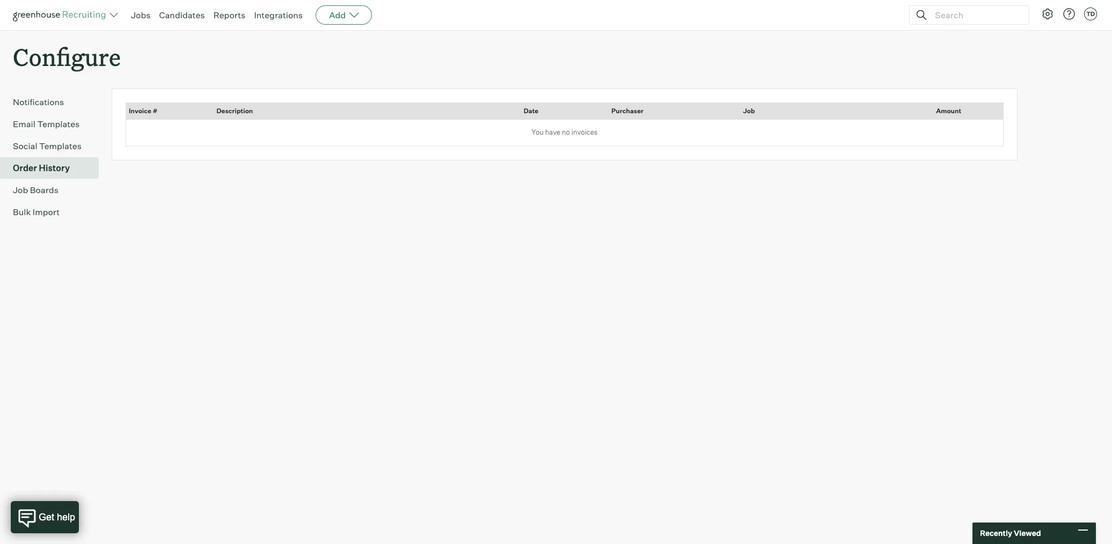 Task type: locate. For each thing, give the bounding box(es) containing it.
order history link
[[13, 162, 94, 175]]

order history
[[13, 163, 70, 173]]

job for job
[[743, 107, 755, 115]]

social templates link
[[13, 140, 94, 153]]

job for job boards
[[13, 185, 28, 195]]

candidates link
[[159, 10, 205, 20]]

td
[[1086, 10, 1095, 18]]

templates up social templates link
[[37, 119, 80, 129]]

amount
[[936, 107, 961, 115]]

notifications
[[13, 97, 64, 107]]

recently viewed
[[980, 529, 1041, 538]]

0 horizontal spatial job
[[13, 185, 28, 195]]

boards
[[30, 185, 58, 195]]

job boards link
[[13, 184, 94, 197]]

reports
[[213, 10, 245, 20]]

you have no invoices
[[532, 128, 598, 137]]

templates
[[37, 119, 80, 129], [39, 141, 82, 151]]

0 vertical spatial templates
[[37, 119, 80, 129]]

bulk import
[[13, 207, 60, 217]]

import
[[33, 207, 60, 217]]

templates inside "link"
[[37, 119, 80, 129]]

templates up history
[[39, 141, 82, 151]]

you
[[532, 128, 544, 137]]

email
[[13, 119, 35, 129]]

job
[[743, 107, 755, 115], [13, 185, 28, 195]]

configure image
[[1041, 8, 1054, 20]]

1 horizontal spatial job
[[743, 107, 755, 115]]

1 vertical spatial job
[[13, 185, 28, 195]]

reports link
[[213, 10, 245, 20]]

description
[[217, 107, 253, 115]]

greenhouse recruiting image
[[13, 9, 109, 21]]

0 vertical spatial job
[[743, 107, 755, 115]]

td button
[[1082, 5, 1099, 23]]

bulk import link
[[13, 206, 94, 219]]

social
[[13, 141, 37, 151]]

configure
[[13, 41, 121, 72]]

recently
[[980, 529, 1012, 538]]

viewed
[[1014, 529, 1041, 538]]

1 vertical spatial templates
[[39, 141, 82, 151]]

td button
[[1084, 8, 1097, 20]]



Task type: vqa. For each thing, say whether or not it's contained in the screenshot.
Francisco
no



Task type: describe. For each thing, give the bounding box(es) containing it.
#
[[153, 107, 157, 115]]

templates for social templates
[[39, 141, 82, 151]]

notifications link
[[13, 96, 94, 109]]

jobs
[[131, 10, 151, 20]]

add button
[[316, 5, 372, 25]]

invoice #
[[129, 107, 157, 115]]

integrations
[[254, 10, 303, 20]]

job boards
[[13, 185, 58, 195]]

add
[[329, 10, 346, 20]]

no
[[562, 128, 570, 137]]

purchaser
[[611, 107, 644, 115]]

templates for email templates
[[37, 119, 80, 129]]

integrations link
[[254, 10, 303, 20]]

invoice
[[129, 107, 151, 115]]

Search text field
[[932, 7, 1019, 23]]

bulk
[[13, 207, 31, 217]]

social templates
[[13, 141, 82, 151]]

candidates
[[159, 10, 205, 20]]

order
[[13, 163, 37, 173]]

have
[[545, 128, 560, 137]]

email templates
[[13, 119, 80, 129]]

jobs link
[[131, 10, 151, 20]]

email templates link
[[13, 118, 94, 131]]

date
[[524, 107, 539, 115]]

history
[[39, 163, 70, 173]]

invoices
[[572, 128, 598, 137]]



